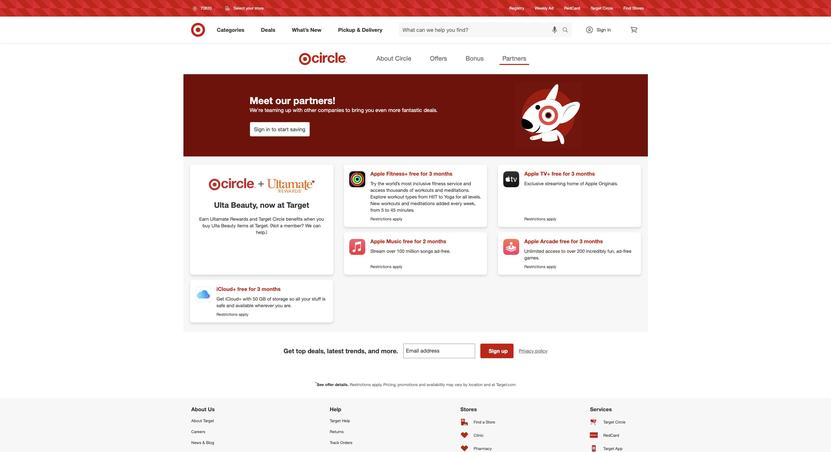 Task type: describe. For each thing, give the bounding box(es) containing it.
about circle
[[377, 54, 412, 62]]

arcade
[[541, 238, 558, 245]]

stream
[[371, 249, 385, 254]]

services
[[590, 407, 612, 413]]

with inside 'meet our partners! we're teaming up with other companies to bring you even more fantastic deals.'
[[293, 107, 303, 113]]

apple fitness+ free for 3 months
[[371, 171, 453, 177]]

months for apple arcade free for 3 months
[[584, 238, 603, 245]]

target help link
[[330, 416, 372, 427]]

benefits
[[286, 216, 303, 222]]

rewards
[[230, 216, 248, 222]]

icloud+ inside get icloud+ with 50 gb of storage so all your stuff is safe and available wherever you are.
[[225, 296, 242, 302]]

free for music
[[403, 238, 413, 245]]

at inside the rewards and target circle benefits when you buy ulta beauty items at target. (not a member? we can help.)
[[250, 223, 254, 229]]

latest
[[327, 348, 344, 355]]

returns
[[330, 430, 344, 435]]

apply for tv+
[[547, 217, 557, 222]]

sign in link
[[580, 23, 621, 37]]

restrictions for music
[[371, 264, 392, 269]]

what's
[[292, 26, 309, 33]]

target app link
[[590, 442, 640, 453]]

unlimited
[[525, 249, 544, 254]]

1 horizontal spatial redcard link
[[590, 429, 640, 442]]

3 for apple arcade free for 3 months
[[580, 238, 583, 245]]

apple for apple arcade free for 3 months
[[525, 238, 539, 245]]

restrictions inside * see offer details. restrictions apply. pricing, promotions and availability may vary by location and at target.com
[[350, 383, 371, 388]]

meditations
[[411, 201, 435, 206]]

target inside "link"
[[330, 419, 341, 424]]

availability
[[427, 383, 445, 388]]

home
[[567, 181, 579, 187]]

partners link
[[500, 52, 529, 65]]

buy
[[203, 223, 210, 229]]

help inside "link"
[[342, 419, 350, 424]]

target help
[[330, 419, 350, 424]]

available
[[236, 303, 254, 309]]

about target link
[[191, 416, 241, 427]]

details.
[[335, 383, 349, 388]]

million
[[406, 249, 419, 254]]

meet
[[250, 94, 273, 106]]

delivery
[[362, 26, 383, 33]]

(not
[[270, 223, 279, 229]]

target down services
[[604, 420, 614, 425]]

every
[[451, 201, 462, 206]]

items
[[237, 223, 249, 229]]

about target
[[191, 419, 214, 424]]

free inside unlimited access to over 200 incredibly fun, ad-free games.
[[624, 249, 632, 254]]

0 vertical spatial workouts
[[415, 188, 434, 193]]

free for fitness+
[[409, 171, 419, 177]]

3 for apple fitness+ free for 3 months
[[429, 171, 432, 177]]

with inside get icloud+ with 50 gb of storage so all your stuff is safe and available wherever you are.
[[243, 296, 251, 302]]

try
[[371, 181, 377, 187]]

orders
[[340, 441, 353, 446]]

all inside "try the world's most inclusive fitness service and access thousands of workouts and meditations. explore workout types from hiit to yoga for all levels. new workouts and meditations added every week, from 5 to 45 minutes."
[[463, 194, 467, 200]]

trends,
[[346, 348, 366, 355]]

sign for sign up
[[489, 348, 500, 355]]

ultamate
[[210, 216, 229, 222]]

fun,
[[608, 249, 615, 254]]

your inside get icloud+ with 50 gb of storage so all your stuff is safe and available wherever you are.
[[302, 296, 311, 302]]

apple left originals.
[[586, 181, 598, 187]]

member?
[[284, 223, 304, 229]]

songs
[[421, 249, 433, 254]]

of inside get icloud+ with 50 gb of storage so all your stuff is safe and available wherever you are.
[[267, 296, 271, 302]]

apply for fitness+
[[393, 217, 403, 222]]

you inside 'meet our partners! we're teaming up with other companies to bring you even more fantastic deals.'
[[366, 107, 374, 113]]

find stores link
[[624, 5, 644, 11]]

target app
[[604, 447, 623, 452]]

news & blog link
[[191, 438, 241, 449]]

pharmacy link
[[461, 442, 502, 453]]

apply for free
[[239, 312, 249, 317]]

restrictions for free
[[217, 312, 238, 317]]

you inside the rewards and target circle benefits when you buy ulta beauty items at target. (not a member? we can help.)
[[317, 216, 324, 222]]

fitness+
[[387, 171, 408, 177]]

your inside dropdown button
[[246, 6, 254, 11]]

to right 5
[[385, 207, 389, 213]]

registry link
[[510, 5, 524, 11]]

weekly
[[535, 6, 548, 11]]

target left app at the right bottom of the page
[[604, 447, 614, 452]]

sign in to start saving
[[254, 126, 306, 133]]

weekly ad link
[[535, 5, 554, 11]]

new inside "try the world's most inclusive fitness service and access thousands of workouts and meditations. explore workout types from hiit to yoga for all levels. new workouts and meditations added every week, from 5 to 45 minutes."
[[371, 201, 380, 206]]

careers
[[191, 430, 205, 435]]

free for tv+
[[552, 171, 562, 177]]

0 vertical spatial at
[[277, 201, 285, 210]]

free for arcade
[[560, 238, 570, 245]]

in for sign in
[[608, 27, 611, 33]]

free up available
[[237, 286, 247, 293]]

pickup & delivery
[[338, 26, 383, 33]]

apple for apple fitness+ free for 3 months
[[371, 171, 385, 177]]

added
[[436, 201, 450, 206]]

streaming
[[545, 181, 566, 187]]

meet our partners! we're teaming up with other companies to bring you even more fantastic deals.
[[250, 94, 438, 113]]

for for apple tv+ free for 3 months
[[563, 171, 570, 177]]

up inside 'meet our partners! we're teaming up with other companies to bring you even more fantastic deals.'
[[285, 107, 291, 113]]

rewards and target circle benefits when you buy ulta beauty items at target. (not a member? we can help.)
[[203, 216, 324, 235]]

start
[[278, 126, 289, 133]]

target down the us
[[203, 419, 214, 424]]

target circle logo image
[[298, 52, 349, 66]]

sign up button
[[481, 344, 514, 359]]

0 horizontal spatial workouts
[[381, 201, 400, 206]]

you inside get icloud+ with 50 gb of storage so all your stuff is safe and available wherever you are.
[[275, 303, 283, 309]]

3 up 50
[[257, 286, 260, 293]]

0 horizontal spatial from
[[371, 207, 380, 213]]

find a store link
[[461, 416, 502, 429]]

the
[[378, 181, 384, 187]]

app
[[616, 447, 623, 452]]

top
[[296, 348, 306, 355]]

sign for sign in to start saving
[[254, 126, 265, 133]]

and up meditations.
[[463, 181, 471, 187]]

and down fitness
[[435, 188, 443, 193]]

search
[[559, 27, 575, 34]]

categories link
[[211, 23, 253, 37]]

vary
[[455, 383, 462, 388]]

more
[[388, 107, 401, 113]]

about for about target
[[191, 419, 202, 424]]

restrictions apply for free
[[217, 312, 249, 317]]

apple for apple tv+ free for 3 months
[[525, 171, 539, 177]]

apply for arcade
[[547, 264, 557, 269]]

0 vertical spatial target circle
[[591, 6, 613, 11]]

deals link
[[255, 23, 284, 37]]

get for get top deals, latest trends, and more.
[[284, 348, 294, 355]]

and up minutes.
[[402, 201, 409, 206]]

0 vertical spatial ulta
[[214, 201, 229, 210]]

1 vertical spatial target circle link
[[590, 416, 640, 429]]

0 horizontal spatial redcard
[[564, 6, 580, 11]]

0 vertical spatial target circle link
[[591, 5, 613, 11]]

get icloud+ with 50 gb of storage so all your stuff is safe and available wherever you are.
[[217, 296, 326, 309]]

2
[[423, 238, 426, 245]]

for for apple arcade free for 3 months
[[571, 238, 578, 245]]

0 vertical spatial from
[[418, 194, 428, 200]]

hiit
[[429, 194, 438, 200]]

find for find stores
[[624, 6, 631, 11]]

partners
[[503, 54, 527, 62]]

target circle plus ultamate rewards image
[[209, 178, 315, 193]]

stream over 100 million songs ad-free.
[[371, 249, 451, 254]]

tv+
[[541, 171, 550, 177]]

location
[[469, 383, 483, 388]]

100
[[397, 249, 405, 254]]

3 for apple tv+ free for 3 months
[[572, 171, 575, 177]]

world's
[[386, 181, 400, 187]]

circle inside the rewards and target circle benefits when you buy ulta beauty items at target. (not a member? we can help.)
[[273, 216, 285, 222]]

partners!
[[294, 94, 335, 106]]

clinic link
[[461, 429, 502, 442]]

more.
[[381, 348, 398, 355]]

help.)
[[256, 230, 267, 235]]

1 over from the left
[[387, 249, 396, 254]]

ad- inside unlimited access to over 200 incredibly fun, ad-free games.
[[617, 249, 624, 254]]



Task type: vqa. For each thing, say whether or not it's contained in the screenshot.
the 'Restrictions'
yes



Task type: locate. For each thing, give the bounding box(es) containing it.
icloud+ up safe
[[217, 286, 236, 293]]

new down explore
[[371, 201, 380, 206]]

0 horizontal spatial access
[[371, 188, 385, 193]]

2 vertical spatial about
[[191, 419, 202, 424]]

1 horizontal spatial at
[[277, 201, 285, 210]]

and left availability
[[419, 383, 426, 388]]

at right items
[[250, 223, 254, 229]]

1 vertical spatial you
[[317, 216, 324, 222]]

with up available
[[243, 296, 251, 302]]

what's new link
[[286, 23, 330, 37]]

you up the can
[[317, 216, 324, 222]]

2 over from the left
[[567, 249, 576, 254]]

of right home on the right of the page
[[580, 181, 584, 187]]

a inside the rewards and target circle benefits when you buy ulta beauty items at target. (not a member? we can help.)
[[280, 223, 283, 229]]

track orders
[[330, 441, 353, 446]]

for for apple fitness+ free for 3 months
[[421, 171, 428, 177]]

restrictions left 'apply.'
[[350, 383, 371, 388]]

restrictions down stream
[[371, 264, 392, 269]]

about up about target
[[191, 407, 206, 413]]

saving
[[290, 126, 306, 133]]

to inside unlimited access to over 200 incredibly fun, ad-free games.
[[562, 249, 566, 254]]

free.
[[442, 249, 451, 254]]

levels.
[[469, 194, 481, 200]]

all right so
[[296, 296, 300, 302]]

months up incredibly
[[584, 238, 603, 245]]

apply down 45
[[393, 217, 403, 222]]

get for get icloud+ with 50 gb of storage so all your stuff is safe and available wherever you are.
[[217, 296, 224, 302]]

0 vertical spatial find
[[624, 6, 631, 11]]

careers link
[[191, 427, 241, 438]]

access down arcade
[[546, 249, 560, 254]]

& for news
[[202, 441, 205, 446]]

1 vertical spatial workouts
[[381, 201, 400, 206]]

1 horizontal spatial sign
[[489, 348, 500, 355]]

& right pickup
[[357, 26, 361, 33]]

1 vertical spatial &
[[202, 441, 205, 446]]

news & blog
[[191, 441, 214, 446]]

target circle link
[[591, 5, 613, 11], [590, 416, 640, 429]]

new inside what's new link
[[310, 26, 322, 33]]

to inside button
[[272, 126, 276, 133]]

at left target.com
[[492, 383, 495, 388]]

access inside "try the world's most inclusive fitness service and access thousands of workouts and meditations. explore workout types from hiit to yoga for all levels. new workouts and meditations added every week, from 5 to 45 minutes."
[[371, 188, 385, 193]]

0 horizontal spatial get
[[217, 296, 224, 302]]

0 horizontal spatial help
[[330, 407, 341, 413]]

and left the more.
[[368, 348, 379, 355]]

of right gb
[[267, 296, 271, 302]]

earn ultamate
[[199, 216, 229, 222]]

and inside the rewards and target circle benefits when you buy ulta beauty items at target. (not a member? we can help.)
[[250, 216, 257, 222]]

restrictions for fitness+
[[371, 217, 392, 222]]

restrictions for tv+
[[525, 217, 546, 222]]

target up sign in link in the top of the page
[[591, 6, 602, 11]]

to down apple arcade free for 3 months
[[562, 249, 566, 254]]

for
[[421, 171, 428, 177], [563, 171, 570, 177], [456, 194, 461, 200], [415, 238, 422, 245], [571, 238, 578, 245], [249, 286, 256, 293]]

bring
[[352, 107, 364, 113]]

find for find a store
[[474, 420, 482, 425]]

target.com
[[496, 383, 516, 388]]

2 horizontal spatial sign
[[597, 27, 606, 33]]

apply down 100
[[393, 264, 403, 269]]

we're
[[250, 107, 263, 113]]

sign inside button
[[254, 126, 265, 133]]

access up explore
[[371, 188, 385, 193]]

apply for music
[[393, 264, 403, 269]]

sign in to start saving button
[[250, 122, 310, 137]]

0 vertical spatial new
[[310, 26, 322, 33]]

about for about circle
[[377, 54, 394, 62]]

our
[[275, 94, 291, 106]]

ad- right songs at the right bottom of the page
[[434, 249, 442, 254]]

with
[[293, 107, 303, 113], [243, 296, 251, 302]]

1 horizontal spatial with
[[293, 107, 303, 113]]

registry
[[510, 6, 524, 11]]

new right what's
[[310, 26, 322, 33]]

restrictions apply down 5
[[371, 217, 403, 222]]

1 horizontal spatial find
[[624, 6, 631, 11]]

1 horizontal spatial your
[[302, 296, 311, 302]]

1 vertical spatial sign
[[254, 126, 265, 133]]

and up target. in the left of the page
[[250, 216, 257, 222]]

apple up stream
[[371, 238, 385, 245]]

redcard up target app link
[[604, 433, 619, 438]]

target circle link down services
[[590, 416, 640, 429]]

for left the 2
[[415, 238, 422, 245]]

of inside "try the world's most inclusive fitness service and access thousands of workouts and meditations. explore workout types from hiit to yoga for all levels. new workouts and meditations added every week, from 5 to 45 minutes."
[[410, 188, 414, 193]]

restrictions apply for music
[[371, 264, 403, 269]]

0 vertical spatial help
[[330, 407, 341, 413]]

1 horizontal spatial you
[[317, 216, 324, 222]]

0 vertical spatial get
[[217, 296, 224, 302]]

3 up inclusive
[[429, 171, 432, 177]]

when
[[304, 216, 315, 222]]

from up meditations
[[418, 194, 428, 200]]

in
[[608, 27, 611, 33], [266, 126, 270, 133]]

1 horizontal spatial workouts
[[415, 188, 434, 193]]

so
[[289, 296, 294, 302]]

ulta down earn ultamate
[[212, 223, 220, 229]]

apple for apple music free for 2 months
[[371, 238, 385, 245]]

2 ad- from the left
[[617, 249, 624, 254]]

target inside the rewards and target circle benefits when you buy ulta beauty items at target. (not a member? we can help.)
[[259, 216, 271, 222]]

pickup & delivery link
[[333, 23, 391, 37]]

for up exclusive streaming home of apple originals.
[[563, 171, 570, 177]]

70820
[[201, 6, 212, 11]]

1 vertical spatial from
[[371, 207, 380, 213]]

of
[[580, 181, 584, 187], [410, 188, 414, 193], [267, 296, 271, 302]]

1 vertical spatial redcard link
[[590, 429, 640, 442]]

restrictions down games.
[[525, 264, 546, 269]]

0 vertical spatial sign
[[597, 27, 606, 33]]

for up 200
[[571, 238, 578, 245]]

apple up unlimited
[[525, 238, 539, 245]]

& for pickup
[[357, 26, 361, 33]]

1 vertical spatial icloud+
[[225, 296, 242, 302]]

you left the even on the top of page
[[366, 107, 374, 113]]

sign for sign in
[[597, 27, 606, 33]]

0 vertical spatial access
[[371, 188, 385, 193]]

0 horizontal spatial in
[[266, 126, 270, 133]]

3 up home on the right of the page
[[572, 171, 575, 177]]

see
[[317, 383, 324, 388]]

months for apple tv+ free for 3 months
[[576, 171, 595, 177]]

for down meditations.
[[456, 194, 461, 200]]

1 vertical spatial stores
[[461, 407, 477, 413]]

2 horizontal spatial you
[[366, 107, 374, 113]]

ad- right fun,
[[617, 249, 624, 254]]

1 horizontal spatial in
[[608, 27, 611, 33]]

minutes.
[[397, 207, 415, 213]]

free up streaming
[[552, 171, 562, 177]]

companies
[[318, 107, 344, 113]]

your left store at the top left of the page
[[246, 6, 254, 11]]

months up fitness
[[434, 171, 453, 177]]

0 vertical spatial up
[[285, 107, 291, 113]]

sign up
[[489, 348, 508, 355]]

restrictions apply up arcade
[[525, 217, 557, 222]]

pickup
[[338, 26, 355, 33]]

apple up exclusive
[[525, 171, 539, 177]]

to left start
[[272, 126, 276, 133]]

restrictions for arcade
[[525, 264, 546, 269]]

1 horizontal spatial stores
[[633, 6, 644, 11]]

50
[[253, 296, 258, 302]]

up
[[285, 107, 291, 113], [502, 348, 508, 355]]

a right (not
[[280, 223, 283, 229]]

what's new
[[292, 26, 322, 33]]

redcard right ad
[[564, 6, 580, 11]]

apply up arcade
[[547, 217, 557, 222]]

free right fun,
[[624, 249, 632, 254]]

store
[[486, 420, 495, 425]]

exclusive
[[525, 181, 544, 187]]

0 horizontal spatial over
[[387, 249, 396, 254]]

1 vertical spatial of
[[410, 188, 414, 193]]

icloud+
[[217, 286, 236, 293], [225, 296, 242, 302]]

& left blog
[[202, 441, 205, 446]]

can
[[313, 223, 321, 229]]

1 horizontal spatial over
[[567, 249, 576, 254]]

restrictions down 5
[[371, 217, 392, 222]]

target up the benefits
[[287, 201, 309, 210]]

we
[[305, 223, 312, 229]]

over left 100
[[387, 249, 396, 254]]

months up home on the right of the page
[[576, 171, 595, 177]]

0 horizontal spatial you
[[275, 303, 283, 309]]

free right arcade
[[560, 238, 570, 245]]

free
[[409, 171, 419, 177], [552, 171, 562, 177], [403, 238, 413, 245], [560, 238, 570, 245], [624, 249, 632, 254], [237, 286, 247, 293]]

restrictions apply for arcade
[[525, 264, 557, 269]]

1 vertical spatial a
[[483, 420, 485, 425]]

select your store button
[[221, 2, 268, 14]]

months for apple music free for 2 months
[[427, 238, 446, 245]]

5
[[381, 207, 384, 213]]

to left bring
[[346, 107, 350, 113]]

0 horizontal spatial up
[[285, 107, 291, 113]]

about down delivery at the left top of the page
[[377, 54, 394, 62]]

months up gb
[[262, 286, 281, 293]]

1 vertical spatial all
[[296, 296, 300, 302]]

1 vertical spatial access
[[546, 249, 560, 254]]

ad
[[549, 6, 554, 11]]

ulta
[[214, 201, 229, 210], [212, 223, 220, 229]]

3 up 200
[[580, 238, 583, 245]]

access inside unlimited access to over 200 incredibly fun, ad-free games.
[[546, 249, 560, 254]]

1 vertical spatial up
[[502, 348, 508, 355]]

0 horizontal spatial ad-
[[434, 249, 442, 254]]

1 vertical spatial in
[[266, 126, 270, 133]]

to up added on the top right of the page
[[439, 194, 443, 200]]

restrictions apply down safe
[[217, 312, 249, 317]]

1 horizontal spatial redcard
[[604, 433, 619, 438]]

0 horizontal spatial find
[[474, 420, 482, 425]]

1 horizontal spatial new
[[371, 201, 380, 206]]

of up types
[[410, 188, 414, 193]]

workouts up 45
[[381, 201, 400, 206]]

apple music free for 2 months
[[371, 238, 446, 245]]

target up target. in the left of the page
[[259, 216, 271, 222]]

track
[[330, 441, 339, 446]]

2 horizontal spatial at
[[492, 383, 495, 388]]

1 vertical spatial find
[[474, 420, 482, 425]]

privacy policy
[[519, 348, 548, 354]]

deals.
[[424, 107, 438, 113]]

service
[[447, 181, 462, 187]]

target circle link up sign in
[[591, 5, 613, 11]]

restrictions apply for tv+
[[525, 217, 557, 222]]

1 vertical spatial get
[[284, 348, 294, 355]]

2 vertical spatial of
[[267, 296, 271, 302]]

redcard link right ad
[[564, 5, 580, 11]]

70820 button
[[189, 2, 219, 14]]

even
[[376, 107, 387, 113]]

earn
[[199, 216, 209, 222]]

in for sign in to start saving
[[266, 126, 270, 133]]

up down our
[[285, 107, 291, 113]]

restrictions down safe
[[217, 312, 238, 317]]

2 vertical spatial sign
[[489, 348, 500, 355]]

months for apple fitness+ free for 3 months
[[434, 171, 453, 177]]

a left store
[[483, 420, 485, 425]]

for up 50
[[249, 286, 256, 293]]

apply down arcade
[[547, 264, 557, 269]]

clinic
[[474, 433, 484, 438]]

0 horizontal spatial of
[[267, 296, 271, 302]]

weekly ad
[[535, 6, 554, 11]]

restrictions apply down games.
[[525, 264, 557, 269]]

1 vertical spatial with
[[243, 296, 251, 302]]

and inside get icloud+ with 50 gb of storage so all your stuff is safe and available wherever you are.
[[227, 303, 234, 309]]

about
[[377, 54, 394, 62], [191, 407, 206, 413], [191, 419, 202, 424]]

1 horizontal spatial from
[[418, 194, 428, 200]]

0 vertical spatial you
[[366, 107, 374, 113]]

for up inclusive
[[421, 171, 428, 177]]

0 horizontal spatial your
[[246, 6, 254, 11]]

1 vertical spatial about
[[191, 407, 206, 413]]

get up safe
[[217, 296, 224, 302]]

select
[[234, 6, 245, 11]]

privacy
[[519, 348, 534, 354]]

and right location
[[484, 383, 491, 388]]

offers
[[430, 54, 447, 62]]

0 vertical spatial all
[[463, 194, 467, 200]]

at
[[277, 201, 285, 210], [250, 223, 254, 229], [492, 383, 495, 388]]

0 vertical spatial &
[[357, 26, 361, 33]]

in inside button
[[266, 126, 270, 133]]

0 vertical spatial icloud+
[[217, 286, 236, 293]]

1 horizontal spatial ad-
[[617, 249, 624, 254]]

at inside * see offer details. restrictions apply. pricing, promotions and availability may vary by location and at target.com
[[492, 383, 495, 388]]

1 horizontal spatial get
[[284, 348, 294, 355]]

stuff
[[312, 296, 321, 302]]

gb
[[259, 296, 266, 302]]

0 vertical spatial redcard link
[[564, 5, 580, 11]]

0 vertical spatial stores
[[633, 6, 644, 11]]

*
[[316, 382, 317, 386]]

to inside 'meet our partners! we're teaming up with other companies to bring you even more fantastic deals.'
[[346, 107, 350, 113]]

1 vertical spatial redcard
[[604, 433, 619, 438]]

2 vertical spatial you
[[275, 303, 283, 309]]

0 horizontal spatial at
[[250, 223, 254, 229]]

up left privacy
[[502, 348, 508, 355]]

try the world's most inclusive fitness service and access thousands of workouts and meditations. explore workout types from hiit to yoga for all levels. new workouts and meditations added every week, from 5 to 45 minutes.
[[371, 181, 481, 213]]

free up inclusive
[[409, 171, 419, 177]]

1 vertical spatial help
[[342, 419, 350, 424]]

0 horizontal spatial with
[[243, 296, 251, 302]]

target circle up sign in
[[591, 6, 613, 11]]

0 vertical spatial about
[[377, 54, 394, 62]]

redcard link up target app
[[590, 429, 640, 442]]

1 vertical spatial target circle
[[604, 420, 626, 425]]

help
[[330, 407, 341, 413], [342, 419, 350, 424]]

target circle down services
[[604, 420, 626, 425]]

0 horizontal spatial redcard link
[[564, 5, 580, 11]]

1 ad- from the left
[[434, 249, 442, 254]]

restrictions apply for fitness+
[[371, 217, 403, 222]]

target up returns
[[330, 419, 341, 424]]

about up 'careers'
[[191, 419, 202, 424]]

up inside button
[[502, 348, 508, 355]]

What can we help you find? suggestions appear below search field
[[399, 23, 564, 37]]

restrictions apply down stream
[[371, 264, 403, 269]]

free up stream over 100 million songs ad-free.
[[403, 238, 413, 245]]

you
[[366, 107, 374, 113], [317, 216, 324, 222], [275, 303, 283, 309]]

1 vertical spatial your
[[302, 296, 311, 302]]

ulta up ultamate
[[214, 201, 229, 210]]

1 horizontal spatial help
[[342, 419, 350, 424]]

1 horizontal spatial &
[[357, 26, 361, 33]]

get left top
[[284, 348, 294, 355]]

0 vertical spatial your
[[246, 6, 254, 11]]

over inside unlimited access to over 200 incredibly fun, ad-free games.
[[567, 249, 576, 254]]

0 horizontal spatial all
[[296, 296, 300, 302]]

pricing,
[[383, 383, 397, 388]]

are.
[[284, 303, 292, 309]]

1 horizontal spatial all
[[463, 194, 467, 200]]

0 vertical spatial with
[[293, 107, 303, 113]]

about for about us
[[191, 407, 206, 413]]

for for apple music free for 2 months
[[415, 238, 422, 245]]

over left 200
[[567, 249, 576, 254]]

and right safe
[[227, 303, 234, 309]]

sign inside button
[[489, 348, 500, 355]]

yoga
[[444, 194, 455, 200]]

2 vertical spatial at
[[492, 383, 495, 388]]

ulta inside the rewards and target circle benefits when you buy ulta beauty items at target. (not a member? we can help.)
[[212, 223, 220, 229]]

your left stuff
[[302, 296, 311, 302]]

all inside get icloud+ with 50 gb of storage so all your stuff is safe and available wherever you are.
[[296, 296, 300, 302]]

apply
[[393, 217, 403, 222], [547, 217, 557, 222], [393, 264, 403, 269], [547, 264, 557, 269], [239, 312, 249, 317]]

you down storage
[[275, 303, 283, 309]]

for inside "try the world's most inclusive fitness service and access thousands of workouts and meditations. explore workout types from hiit to yoga for all levels. new workouts and meditations added every week, from 5 to 45 minutes."
[[456, 194, 461, 200]]

* see offer details. restrictions apply. pricing, promotions and availability may vary by location and at target.com
[[316, 382, 516, 388]]

1 vertical spatial at
[[250, 223, 254, 229]]

to
[[346, 107, 350, 113], [272, 126, 276, 133], [439, 194, 443, 200], [385, 207, 389, 213], [562, 249, 566, 254]]

0 vertical spatial redcard
[[564, 6, 580, 11]]

may
[[446, 383, 454, 388]]

None text field
[[404, 344, 475, 359]]

track orders link
[[330, 438, 372, 449]]

deals
[[261, 26, 275, 33]]

get inside get icloud+ with 50 gb of storage so all your stuff is safe and available wherever you are.
[[217, 296, 224, 302]]

0 vertical spatial of
[[580, 181, 584, 187]]

0 vertical spatial a
[[280, 223, 283, 229]]

icloud+ free for 3 months
[[217, 286, 281, 293]]

0 horizontal spatial new
[[310, 26, 322, 33]]

categories
[[217, 26, 245, 33]]

storage
[[273, 296, 288, 302]]

music
[[387, 238, 402, 245]]

0 horizontal spatial sign
[[254, 126, 265, 133]]

0 horizontal spatial stores
[[461, 407, 477, 413]]

0 horizontal spatial a
[[280, 223, 283, 229]]

1 horizontal spatial a
[[483, 420, 485, 425]]

1 horizontal spatial up
[[502, 348, 508, 355]]

stores
[[633, 6, 644, 11], [461, 407, 477, 413]]

1 horizontal spatial of
[[410, 188, 414, 193]]

select your store
[[234, 6, 264, 11]]

from left 5
[[371, 207, 380, 213]]



